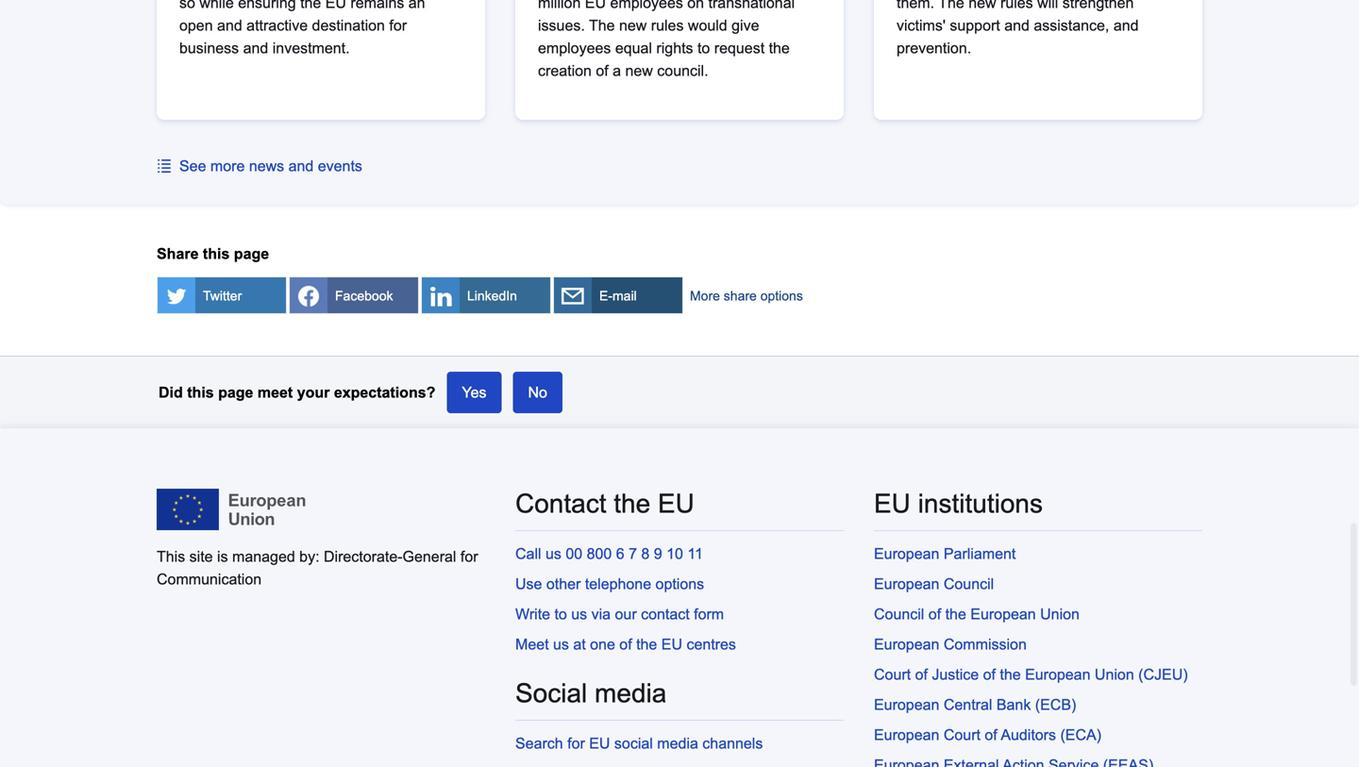 Task type: vqa. For each thing, say whether or not it's contained in the screenshot.
the "successfully"
no



Task type: locate. For each thing, give the bounding box(es) containing it.
1 vertical spatial this
[[187, 384, 214, 401]]

800
[[587, 546, 612, 563]]

form
[[694, 606, 724, 623]]

european for european central bank (ecb)
[[874, 697, 940, 714]]

of right one
[[620, 636, 632, 653]]

european down justice at the bottom right of the page
[[874, 697, 940, 714]]

to
[[555, 606, 567, 623]]

0 vertical spatial court
[[874, 667, 911, 684]]

general
[[403, 549, 456, 566]]

communication
[[157, 571, 262, 588]]

events
[[318, 157, 362, 174]]

1 vertical spatial page
[[218, 384, 253, 401]]

share
[[157, 246, 199, 263]]

1 horizontal spatial council
[[944, 576, 994, 593]]

1 vertical spatial media
[[657, 735, 698, 752]]

0 horizontal spatial court
[[874, 667, 911, 684]]

yes
[[462, 384, 487, 401]]

court down central
[[944, 727, 981, 744]]

search for eu social media channels
[[515, 735, 763, 752]]

union left the (cjeu)
[[1095, 667, 1134, 684]]

european down european central bank (ecb) link
[[874, 727, 940, 744]]

share
[[724, 289, 757, 304]]

0 vertical spatial this
[[203, 246, 230, 263]]

1 vertical spatial options
[[656, 576, 704, 593]]

xs image
[[157, 159, 172, 174]]

court left justice at the bottom right of the page
[[874, 667, 911, 684]]

page
[[234, 246, 269, 263], [218, 384, 253, 401]]

council down european council
[[874, 606, 924, 623]]

options down 10
[[656, 576, 704, 593]]

of
[[929, 606, 941, 623], [620, 636, 632, 653], [915, 667, 928, 684], [983, 667, 996, 684], [985, 727, 998, 744]]

the
[[614, 489, 651, 519], [945, 606, 966, 623], [636, 636, 657, 653], [1000, 667, 1021, 684]]

council
[[944, 576, 994, 593], [874, 606, 924, 623]]

0 vertical spatial us
[[546, 546, 562, 563]]

european up commission
[[971, 606, 1036, 623]]

social media
[[515, 679, 667, 709]]

6
[[616, 546, 625, 563]]

of down european central bank (ecb)
[[985, 727, 998, 744]]

1 horizontal spatial court
[[944, 727, 981, 744]]

the up european commission
[[945, 606, 966, 623]]

00
[[566, 546, 583, 563]]

this right 'share'
[[203, 246, 230, 263]]

see more news and events
[[179, 157, 362, 174]]

european parliament
[[874, 546, 1016, 563]]

us right to
[[571, 606, 587, 623]]

council up 'council of the european union'
[[944, 576, 994, 593]]

media down the meet us at one of the eu centres link
[[595, 679, 667, 709]]

union
[[1040, 606, 1080, 623], [1095, 667, 1134, 684]]

0 horizontal spatial council
[[874, 606, 924, 623]]

for right general
[[461, 549, 478, 566]]

eu up 10
[[658, 489, 695, 519]]

union up court of justice of the european union (cjeu)
[[1040, 606, 1080, 623]]

court of justice of the european union (cjeu) link
[[874, 667, 1188, 684]]

linkedin
[[467, 289, 517, 304]]

us left at
[[553, 636, 569, 653]]

options right share
[[761, 289, 803, 304]]

eu
[[658, 489, 695, 519], [874, 489, 911, 519], [661, 636, 682, 653], [589, 735, 610, 752]]

commission
[[944, 636, 1027, 653]]

of left justice at the bottom right of the page
[[915, 667, 928, 684]]

european
[[874, 546, 940, 563], [874, 576, 940, 593], [971, 606, 1036, 623], [874, 636, 940, 653], [1025, 667, 1091, 684], [874, 697, 940, 714], [874, 727, 940, 744]]

1 vertical spatial union
[[1095, 667, 1134, 684]]

1 vertical spatial council
[[874, 606, 924, 623]]

twitter
[[203, 289, 242, 304]]

us left 00
[[546, 546, 562, 563]]

european up european council
[[874, 546, 940, 563]]

page for did
[[218, 384, 253, 401]]

2 vertical spatial us
[[553, 636, 569, 653]]

justice
[[932, 667, 979, 684]]

1 horizontal spatial for
[[567, 735, 585, 752]]

0 vertical spatial page
[[234, 246, 269, 263]]

options
[[761, 289, 803, 304], [656, 576, 704, 593]]

meet us at one of the eu centres
[[515, 636, 736, 653]]

linkedin link
[[421, 277, 551, 314]]

this
[[203, 246, 230, 263], [187, 384, 214, 401]]

this right did
[[187, 384, 214, 401]]

council of the european union link
[[874, 606, 1080, 623]]

0 horizontal spatial for
[[461, 549, 478, 566]]

via
[[591, 606, 611, 623]]

for right search
[[567, 735, 585, 752]]

11
[[688, 546, 703, 563]]

write to us via our contact form
[[515, 606, 724, 623]]

page left meet
[[218, 384, 253, 401]]

this for share
[[203, 246, 230, 263]]

contact
[[641, 606, 690, 623]]

directorate-
[[324, 549, 403, 566]]

and
[[288, 157, 314, 174]]

1 vertical spatial court
[[944, 727, 981, 744]]

1 vertical spatial for
[[567, 735, 585, 752]]

our
[[615, 606, 637, 623]]

of down commission
[[983, 667, 996, 684]]

european commission link
[[874, 636, 1027, 653]]

call us 00 800 6 7 8 9 10 11 link
[[515, 546, 703, 563]]

us for 00
[[546, 546, 562, 563]]

0 vertical spatial union
[[1040, 606, 1080, 623]]

call us 00 800 6 7 8 9 10 11
[[515, 546, 703, 563]]

media right social
[[657, 735, 698, 752]]

contact the eu
[[515, 489, 695, 519]]

1 horizontal spatial union
[[1095, 667, 1134, 684]]

(cjeu)
[[1139, 667, 1188, 684]]

european for european council
[[874, 576, 940, 593]]

european down european parliament link
[[874, 576, 940, 593]]

0 horizontal spatial union
[[1040, 606, 1080, 623]]

court
[[874, 667, 911, 684], [944, 727, 981, 744]]

1 horizontal spatial options
[[761, 289, 803, 304]]

managed
[[232, 549, 295, 566]]

eu down contact
[[661, 636, 682, 653]]

8
[[641, 546, 650, 563]]

e-
[[599, 289, 613, 304]]

page up twitter link
[[234, 246, 269, 263]]

options inside more share options link
[[761, 289, 803, 304]]

for
[[461, 549, 478, 566], [567, 735, 585, 752]]

0 horizontal spatial options
[[656, 576, 704, 593]]

9
[[654, 546, 662, 563]]

yes button
[[447, 372, 502, 414]]

eu up european parliament link
[[874, 489, 911, 519]]

(ecb)
[[1035, 697, 1076, 714]]

no button
[[513, 372, 563, 414]]

european up justice at the bottom right of the page
[[874, 636, 940, 653]]

0 vertical spatial options
[[761, 289, 803, 304]]

this site is managed by: directorate-general for communication
[[157, 549, 478, 588]]

0 vertical spatial for
[[461, 549, 478, 566]]



Task type: describe. For each thing, give the bounding box(es) containing it.
did this page meet your expectations?
[[159, 384, 436, 401]]

institutions
[[918, 489, 1043, 519]]

court of justice of the european union (cjeu)
[[874, 667, 1188, 684]]

search
[[515, 735, 563, 752]]

european union flag image
[[157, 489, 306, 531]]

call
[[515, 546, 541, 563]]

twitter link
[[157, 277, 287, 314]]

facebook
[[335, 289, 393, 304]]

european central bank (ecb) link
[[874, 697, 1076, 714]]

european for european parliament
[[874, 546, 940, 563]]

see
[[179, 157, 206, 174]]

7
[[629, 546, 637, 563]]

european commission
[[874, 636, 1027, 653]]

use other telephone options
[[515, 576, 704, 593]]

telephone
[[585, 576, 651, 593]]

european council
[[874, 576, 994, 593]]

did
[[159, 384, 183, 401]]

european central bank (ecb)
[[874, 697, 1076, 714]]

meet us at one of the eu centres link
[[515, 636, 736, 653]]

more share options link
[[685, 278, 816, 314]]

more
[[210, 157, 245, 174]]

meet
[[258, 384, 293, 401]]

more
[[690, 289, 720, 304]]

centres
[[687, 636, 736, 653]]

share this page
[[157, 246, 269, 263]]

see more news and events link
[[157, 157, 362, 174]]

european council link
[[874, 576, 994, 593]]

auditors
[[1001, 727, 1056, 744]]

(eca)
[[1060, 727, 1102, 744]]

10
[[667, 546, 683, 563]]

european parliament link
[[874, 546, 1016, 563]]

0 vertical spatial council
[[944, 576, 994, 593]]

expectations?
[[334, 384, 436, 401]]

use other telephone options link
[[515, 576, 704, 593]]

the up 7
[[614, 489, 651, 519]]

this
[[157, 549, 185, 566]]

european for european court of auditors (eca)
[[874, 727, 940, 744]]

is
[[217, 549, 228, 566]]

bank
[[997, 697, 1031, 714]]

page for share
[[234, 246, 269, 263]]

the down contact
[[636, 636, 657, 653]]

council of the european union
[[874, 606, 1080, 623]]

e-mail
[[599, 289, 637, 304]]

more share options
[[690, 289, 803, 304]]

1 vertical spatial us
[[571, 606, 587, 623]]

the up bank
[[1000, 667, 1021, 684]]

contact
[[515, 489, 606, 519]]

search for eu social media channels link
[[515, 735, 763, 752]]

european court of auditors (eca)
[[874, 727, 1102, 744]]

european court of auditors (eca) link
[[874, 727, 1102, 744]]

e-mail link
[[553, 277, 683, 314]]

social
[[515, 679, 587, 709]]

write
[[515, 606, 550, 623]]

for inside this site is managed by: directorate-general for communication
[[461, 549, 478, 566]]

channels
[[703, 735, 763, 752]]

european up the (ecb)
[[1025, 667, 1091, 684]]

social
[[614, 735, 653, 752]]

use
[[515, 576, 542, 593]]

european for european commission
[[874, 636, 940, 653]]

us for at
[[553, 636, 569, 653]]

news
[[249, 157, 284, 174]]

0 vertical spatial media
[[595, 679, 667, 709]]

site
[[189, 549, 213, 566]]

one
[[590, 636, 615, 653]]

central
[[944, 697, 992, 714]]

by:
[[299, 549, 320, 566]]

write to us via our contact form link
[[515, 606, 724, 623]]

of down european council
[[929, 606, 941, 623]]

other
[[546, 576, 581, 593]]

eu institutions
[[874, 489, 1043, 519]]

eu left social
[[589, 735, 610, 752]]

parliament
[[944, 546, 1016, 563]]

this for did
[[187, 384, 214, 401]]

no
[[528, 384, 547, 401]]

your
[[297, 384, 330, 401]]

facebook link
[[289, 277, 419, 314]]

mail
[[613, 289, 637, 304]]

at
[[573, 636, 586, 653]]



